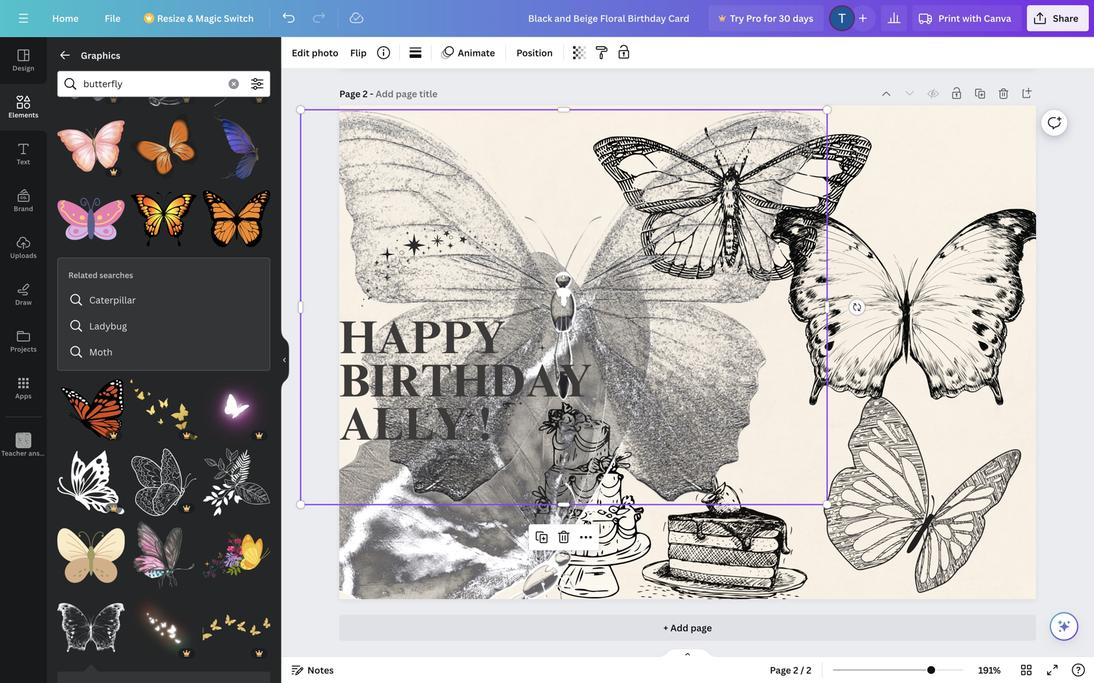 Task type: locate. For each thing, give the bounding box(es) containing it.
Search graphics search field
[[83, 72, 221, 96]]

2
[[363, 88, 368, 100], [793, 665, 799, 677], [807, 665, 812, 677]]

design
[[12, 64, 34, 73]]

share
[[1053, 12, 1079, 24]]

magic
[[196, 12, 222, 24]]

1 horizontal spatial 2
[[793, 665, 799, 677]]

share button
[[1027, 5, 1089, 31]]

keys
[[53, 449, 68, 458]]

try pro for 30 days button
[[709, 5, 824, 31]]

0 horizontal spatial 2
[[363, 88, 368, 100]]

1 horizontal spatial page
[[770, 665, 791, 677]]

0 vertical spatial page
[[339, 88, 361, 100]]

flip
[[350, 47, 367, 59]]

2 for -
[[363, 88, 368, 100]]

searches
[[99, 270, 133, 281]]

resize
[[157, 12, 185, 24]]

page left -
[[339, 88, 361, 100]]

notes button
[[287, 661, 339, 681]]

pink watercolor butterfly image
[[57, 112, 125, 180]]

print
[[939, 12, 960, 24]]

!
[[479, 407, 492, 453]]

photo
[[312, 47, 339, 59]]

design button
[[0, 37, 47, 84]]

group
[[57, 40, 125, 107], [130, 40, 198, 107], [203, 40, 270, 107], [57, 105, 125, 180], [130, 105, 198, 180], [203, 105, 270, 180], [57, 177, 125, 253], [130, 177, 198, 253], [203, 177, 270, 253], [57, 369, 125, 444], [130, 369, 198, 444], [203, 369, 270, 444], [57, 441, 125, 517], [130, 441, 198, 517], [203, 441, 270, 517], [57, 514, 125, 589], [130, 514, 198, 589], [203, 522, 270, 589], [130, 595, 198, 662], [203, 595, 270, 662]]

blur motion butterfly image
[[203, 376, 270, 444]]

+ add page button
[[339, 616, 1036, 642]]

0 horizontal spatial page
[[339, 88, 361, 100]]

related searches
[[68, 270, 133, 281]]

;
[[23, 450, 24, 458]]

position button
[[511, 42, 558, 63]]

30
[[779, 12, 791, 24]]

page 2 -
[[339, 88, 376, 100]]

page left /
[[770, 665, 791, 677]]

try
[[730, 12, 744, 24]]

days
[[793, 12, 814, 24]]

print with canva
[[939, 12, 1012, 24]]

2 left -
[[363, 88, 368, 100]]

draw
[[15, 298, 32, 307]]

page inside page 2 / 2 button
[[770, 665, 791, 677]]

show pages image
[[657, 649, 719, 659]]

pro
[[746, 12, 762, 24]]

side panel tab list
[[0, 37, 68, 470]]

teacher answer keys
[[1, 449, 68, 458]]

page for page 2 -
[[339, 88, 361, 100]]

page
[[339, 88, 361, 100], [770, 665, 791, 677]]

butterfly admiral image
[[57, 376, 125, 444]]

try pro for 30 days
[[730, 12, 814, 24]]

page 2 / 2
[[770, 665, 812, 677]]

uploads button
[[0, 225, 47, 272]]

main menu bar
[[0, 0, 1094, 37]]

1 vertical spatial page
[[770, 665, 791, 677]]

-
[[370, 88, 374, 100]]

+
[[664, 622, 668, 635]]

text
[[17, 158, 30, 166]]

brand button
[[0, 178, 47, 225]]

watercolor illustration of the blue butterfly image
[[57, 40, 125, 107]]

Page title text field
[[376, 87, 439, 100]]

2 left /
[[793, 665, 799, 677]]

projects
[[10, 345, 37, 354]]

animate button
[[437, 42, 500, 63]]

2 right /
[[807, 665, 812, 677]]

position
[[517, 47, 553, 59]]

draw button
[[0, 272, 47, 319]]

ladybug
[[89, 320, 127, 333]]

flip button
[[345, 42, 372, 63]]

edit photo button
[[287, 42, 344, 63]]



Task type: vqa. For each thing, say whether or not it's contained in the screenshot.
Add
yes



Task type: describe. For each thing, give the bounding box(es) containing it.
191%
[[979, 665, 1001, 677]]

illustration of a butterfly image
[[130, 112, 198, 180]]

graphics
[[81, 49, 120, 62]]

canva
[[984, 12, 1012, 24]]

page 2 / 2 button
[[765, 661, 817, 681]]

Design title text field
[[518, 5, 703, 31]]

colorful organic butterfly image
[[57, 185, 125, 253]]

add
[[671, 622, 689, 635]]

projects button
[[0, 319, 47, 365]]

vector image image
[[130, 185, 198, 253]]

file
[[105, 12, 121, 24]]

related searches list
[[63, 287, 264, 365]]

/
[[801, 665, 804, 677]]

with
[[963, 12, 982, 24]]

butterfly watercolor insect hand painted image
[[130, 522, 198, 589]]

teacher
[[1, 449, 27, 458]]

notes
[[307, 665, 334, 677]]

decorative butterfly and flowers image
[[203, 522, 270, 589]]

print with canva button
[[913, 5, 1022, 31]]

switch
[[224, 12, 254, 24]]

hide image
[[281, 329, 289, 392]]

191% button
[[969, 661, 1011, 681]]

related
[[68, 270, 98, 281]]

2 horizontal spatial 2
[[807, 665, 812, 677]]

&
[[187, 12, 193, 24]]

home
[[52, 12, 79, 24]]

+ add page
[[664, 622, 712, 635]]

apps button
[[0, 365, 47, 412]]

2 for /
[[793, 665, 799, 677]]

happy
[[339, 321, 506, 367]]

brand
[[14, 205, 33, 213]]

illustration of butterfly image
[[203, 185, 270, 253]]

birthday
[[339, 364, 592, 410]]

shimmering butterflies image
[[130, 595, 198, 662]]

home link
[[42, 5, 89, 31]]

resize & magic switch
[[157, 12, 254, 24]]

elements button
[[0, 84, 47, 131]]

for
[[764, 12, 777, 24]]

moth
[[89, 346, 113, 359]]

elements
[[8, 111, 39, 120]]

edit
[[292, 47, 310, 59]]

cottegecore butterfly nature elements image
[[57, 522, 125, 589]]

ally !
[[339, 407, 492, 453]]

yellow butterfly image
[[130, 376, 198, 444]]

file button
[[94, 5, 131, 31]]

ally
[[339, 407, 468, 453]]

edit photo
[[292, 47, 339, 59]]

animate
[[458, 47, 495, 59]]

page for page 2 / 2
[[770, 665, 791, 677]]

apps
[[15, 392, 32, 401]]

page
[[691, 622, 712, 635]]

canva assistant image
[[1057, 619, 1072, 635]]

caterpillar button
[[63, 287, 264, 313]]

answer
[[28, 449, 51, 458]]

text button
[[0, 131, 47, 178]]

resize & magic switch button
[[136, 5, 264, 31]]

moth button
[[63, 339, 264, 365]]

ladybug button
[[63, 313, 264, 339]]

caterpillar
[[89, 294, 136, 306]]

golden butterfly image
[[203, 595, 270, 662]]

3d blue butterfly image
[[203, 112, 270, 180]]

uploads
[[10, 251, 37, 260]]



